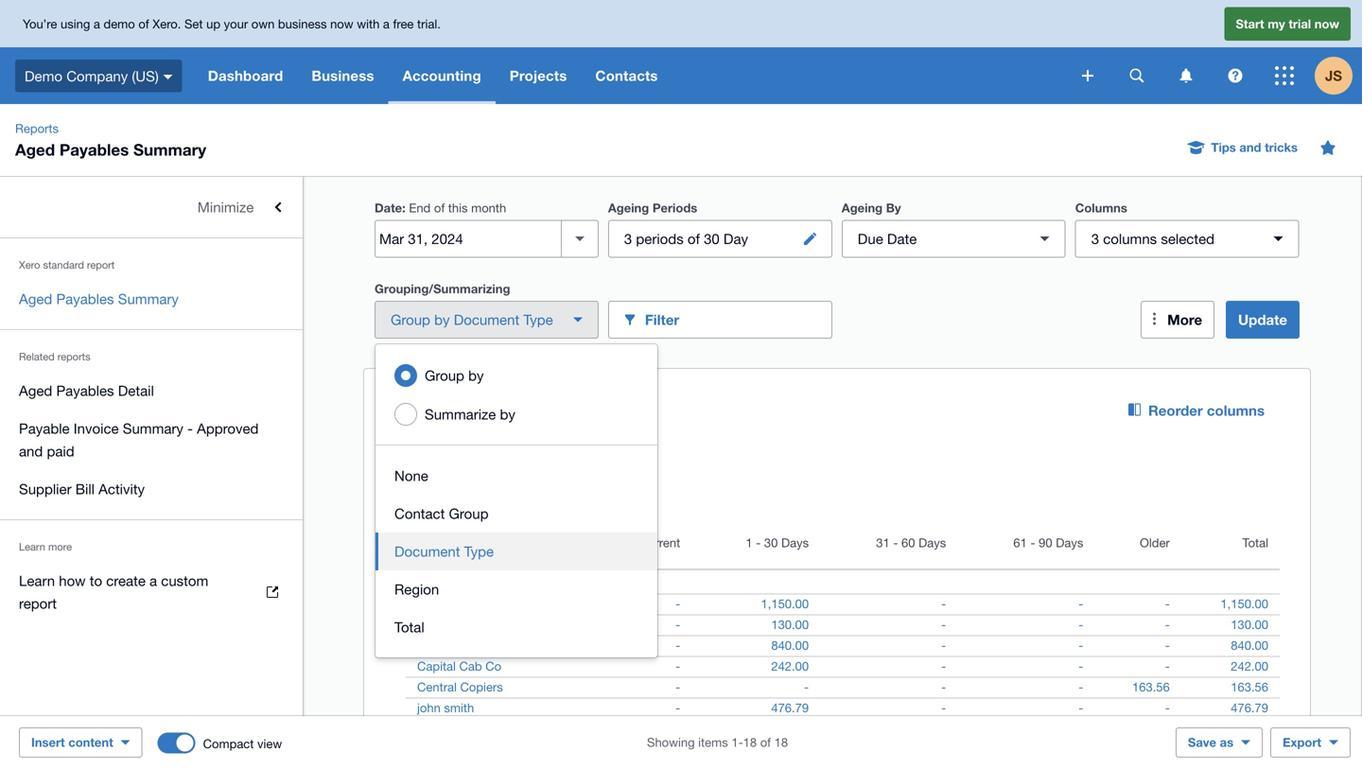 Task type: describe. For each thing, give the bounding box(es) containing it.
130.00 for 1st 130.00 link from the right
[[1232, 618, 1269, 632]]

as
[[1221, 735, 1234, 750]]

contact group
[[395, 505, 489, 522]]

bayside wholesale
[[417, 638, 522, 653]]

by for group by
[[469, 367, 484, 384]]

group for group by
[[425, 367, 465, 384]]

trial.
[[417, 16, 441, 31]]

capital cab co
[[417, 659, 502, 674]]

1 130.00 link from the left
[[760, 616, 821, 635]]

accounting
[[403, 67, 482, 84]]

document inside button
[[395, 543, 460, 560]]

furniture
[[446, 597, 495, 611]]

minimize button
[[0, 188, 303, 226]]

summarize by button
[[376, 395, 658, 433]]

aged inside reports aged payables summary
[[15, 140, 55, 159]]

document type button
[[376, 533, 658, 571]]

showing
[[647, 735, 695, 750]]

3 periods of 30 day
[[625, 230, 749, 247]]

xero
[[19, 259, 40, 271]]

group by document type
[[391, 311, 553, 328]]

js
[[1326, 67, 1343, 84]]

2 108.60 link from the left
[[1220, 741, 1281, 760]]

31 - 60 days
[[877, 536, 947, 550]]

by for summarize by
[[500, 406, 516, 423]]

update button
[[1227, 301, 1300, 339]]

1 1,150.00 link from the left
[[750, 595, 821, 614]]

showing items 1-18 of 18
[[647, 735, 788, 750]]

group for group by document type
[[391, 311, 431, 328]]

bayside wholesale link
[[395, 636, 533, 655]]

report output element
[[395, 524, 1281, 769]]

compact
[[203, 737, 254, 751]]

payables inside reports aged payables summary
[[60, 140, 129, 159]]

1 vertical spatial total
[[395, 619, 425, 636]]

with
[[357, 16, 380, 31]]

1 108.60 link from the left
[[760, 741, 821, 760]]

aged payables detail
[[19, 382, 154, 399]]

summary for invoice
[[123, 420, 184, 437]]

days for 31 - 60 days
[[919, 536, 947, 550]]

central
[[417, 680, 457, 695]]

2 1,150.00 from the left
[[1221, 597, 1269, 611]]

none
[[395, 468, 429, 484]]

to
[[90, 573, 102, 589]]

2 163.56 from the left
[[1232, 680, 1269, 695]]

john smith
[[417, 701, 474, 716]]

2 840.00 link from the left
[[1220, 636, 1281, 655]]

30 inside button
[[704, 230, 720, 247]]

activity
[[99, 481, 145, 497]]

tips
[[1212, 140, 1237, 155]]

your
[[224, 16, 248, 31]]

contacts
[[596, 67, 658, 84]]

of for items
[[761, 735, 771, 750]]

detail
[[118, 382, 154, 399]]

group by
[[425, 367, 484, 384]]

0 vertical spatial total button
[[1182, 524, 1281, 569]]

cab
[[460, 659, 482, 674]]

region button
[[376, 571, 658, 609]]

group containing group by
[[376, 345, 658, 658]]

supplier
[[19, 481, 72, 497]]

90
[[1039, 536, 1053, 550]]

aged for aged payables summary
[[19, 291, 52, 307]]

by
[[887, 201, 902, 215]]

co
[[486, 659, 502, 674]]

free
[[393, 16, 414, 31]]

contacts button
[[582, 47, 673, 104]]

130.00 for 1st 130.00 link from left
[[772, 618, 809, 632]]

by for group by document type
[[435, 311, 450, 328]]

svg image
[[1276, 66, 1295, 85]]

minimize
[[198, 199, 254, 215]]

60
[[902, 536, 916, 550]]

standard
[[43, 259, 84, 271]]

contact for contact
[[406, 536, 450, 550]]

summarize by
[[425, 406, 516, 423]]

paid
[[47, 443, 74, 460]]

document inside "popup button"
[[454, 311, 520, 328]]

31,
[[475, 467, 495, 483]]

document type
[[395, 543, 494, 560]]

group by button
[[376, 356, 658, 395]]

1 54.13 link from the left
[[767, 720, 821, 739]]

company for demo company (us)
[[66, 67, 128, 84]]

learn how to create a custom report
[[19, 573, 209, 612]]

demo
[[104, 16, 135, 31]]

1 840.00 link from the left
[[760, 636, 821, 655]]

reorder
[[1149, 402, 1204, 419]]

abc
[[417, 597, 443, 611]]

demo for demo company (us)
[[25, 67, 62, 84]]

summary inside reports aged payables summary
[[133, 140, 206, 159]]

grouping/summarizing
[[375, 282, 511, 296]]

xero.
[[153, 16, 181, 31]]

1 now from the left
[[330, 16, 354, 31]]

business
[[278, 16, 327, 31]]

of inside button
[[688, 230, 700, 247]]

2 18 from the left
[[775, 735, 788, 750]]

compact view
[[203, 737, 282, 751]]

reports
[[57, 351, 90, 363]]

(us) for demo company (us) as of march 31, 2024
[[502, 444, 529, 460]]

bayside for bayside wholesale
[[417, 638, 461, 653]]

1 vertical spatial total button
[[376, 609, 658, 646]]

demo company (us) as of march 31, 2024
[[395, 444, 530, 483]]

contact button
[[395, 524, 592, 569]]

108.60 for second 108.60 link from the left
[[1232, 742, 1269, 757]]

bayside for bayside club
[[417, 618, 461, 632]]

columns
[[1076, 201, 1128, 215]]

0 vertical spatial date
[[375, 201, 402, 215]]

dashboard link
[[194, 47, 298, 104]]

js button
[[1316, 47, 1363, 104]]

61 - 90 days button
[[958, 524, 1095, 569]]

and inside button
[[1240, 140, 1262, 155]]

supplier bill activity link
[[0, 470, 303, 508]]

current
[[640, 536, 681, 550]]

3 for 3 periods of 30 day
[[625, 230, 632, 247]]

projects button
[[496, 47, 582, 104]]

you're using a demo of xero. set up your own business now with a free trial.
[[23, 16, 441, 31]]

end
[[409, 201, 431, 215]]

demo for demo company (us) as of march 31, 2024
[[395, 444, 433, 460]]

2 476.79 link from the left
[[1220, 699, 1281, 718]]

54.13 for second 54.13 link from right
[[779, 722, 809, 736]]

summarize
[[425, 406, 496, 423]]

31 - 60 days button
[[821, 524, 958, 569]]

trial
[[1289, 16, 1312, 31]]

march
[[431, 467, 471, 483]]

bayside club link
[[395, 616, 502, 635]]

2 now from the left
[[1315, 16, 1340, 31]]

2 1,150.00 link from the left
[[1210, 595, 1281, 614]]

capital
[[417, 659, 456, 674]]

items
[[699, 735, 729, 750]]

:
[[402, 201, 406, 215]]

tricks
[[1266, 140, 1299, 155]]

and inside payable invoice summary - approved and paid
[[19, 443, 43, 460]]

31
[[877, 536, 890, 550]]

contact group button
[[376, 495, 658, 533]]

reports link
[[8, 119, 66, 138]]



Task type: vqa. For each thing, say whether or not it's contained in the screenshot.


Task type: locate. For each thing, give the bounding box(es) containing it.
payable invoice summary - approved and paid
[[19, 420, 259, 460]]

1 horizontal spatial 130.00
[[1232, 618, 1269, 632]]

aged payables detail link
[[0, 372, 303, 410]]

group inside group by document type "popup button"
[[391, 311, 431, 328]]

3 days from the left
[[1056, 536, 1084, 550]]

108.60 right the 1-
[[772, 742, 809, 757]]

1 horizontal spatial 54.13
[[1238, 722, 1269, 736]]

of inside demo company (us) as of march 31, 2024
[[415, 467, 427, 483]]

1 horizontal spatial 476.79
[[1232, 701, 1269, 716]]

3 left the periods
[[625, 230, 632, 247]]

2 3 from the left
[[1092, 230, 1100, 247]]

list box containing group by
[[376, 345, 658, 658]]

days right 1
[[782, 536, 809, 550]]

3 down columns at the top right of the page
[[1092, 230, 1100, 247]]

1 horizontal spatial ageing
[[842, 201, 883, 215]]

report up aged payables summary
[[87, 259, 115, 271]]

1 vertical spatial demo
[[395, 444, 433, 460]]

1 108.60 from the left
[[772, 742, 809, 757]]

1 horizontal spatial 163.56
[[1232, 680, 1269, 695]]

1 vertical spatial company
[[436, 444, 498, 460]]

document up region
[[395, 543, 460, 560]]

bayside down abc
[[417, 618, 461, 632]]

2024
[[499, 467, 530, 483]]

0 vertical spatial columns
[[1104, 230, 1158, 247]]

group by document type button
[[375, 301, 599, 339]]

aged down related
[[19, 382, 52, 399]]

2 163.56 link from the left
[[1220, 678, 1281, 697]]

older button
[[1095, 524, 1182, 569]]

reorder columns button
[[1114, 392, 1281, 430]]

ageing for ageing by
[[842, 201, 883, 215]]

payables for aged payables detail
[[56, 382, 114, 399]]

update
[[1239, 311, 1288, 328]]

date : end of this month
[[375, 201, 507, 215]]

1 horizontal spatial and
[[1240, 140, 1262, 155]]

by inside "popup button"
[[435, 311, 450, 328]]

2 horizontal spatial a
[[383, 16, 390, 31]]

of left this
[[434, 201, 445, 215]]

demo company (us) button
[[0, 47, 194, 104]]

2 130.00 link from the left
[[1220, 616, 1281, 635]]

ageing up the periods
[[608, 201, 649, 215]]

0 horizontal spatial 1,150.00 link
[[750, 595, 821, 614]]

1 476.79 from the left
[[772, 701, 809, 716]]

30 left day
[[704, 230, 720, 247]]

list box
[[376, 345, 658, 658]]

aged down 'reports' link
[[15, 140, 55, 159]]

type inside "popup button"
[[524, 311, 553, 328]]

1 horizontal spatial 242.00
[[1232, 659, 1269, 674]]

smith
[[444, 701, 474, 716]]

1 horizontal spatial 476.79 link
[[1220, 699, 1281, 718]]

0 horizontal spatial 108.60
[[772, 742, 809, 757]]

108.60 link right save
[[1220, 741, 1281, 760]]

2 476.79 from the left
[[1232, 701, 1269, 716]]

0 vertical spatial document
[[454, 311, 520, 328]]

view
[[257, 737, 282, 751]]

of right the periods
[[688, 230, 700, 247]]

18 right the 1-
[[775, 735, 788, 750]]

filter
[[645, 311, 680, 328]]

now right trial
[[1315, 16, 1340, 31]]

days inside button
[[782, 536, 809, 550]]

of inside banner
[[139, 16, 149, 31]]

0 horizontal spatial 163.56 link
[[1122, 678, 1182, 697]]

company up march
[[436, 444, 498, 460]]

columns for 3
[[1104, 230, 1158, 247]]

54.13 right as
[[1238, 722, 1269, 736]]

a right using
[[94, 16, 100, 31]]

54.13 link left the "export"
[[1227, 720, 1281, 739]]

2 130.00 from the left
[[1232, 618, 1269, 632]]

1 18 from the left
[[744, 735, 757, 750]]

payables up furniture
[[445, 573, 506, 590]]

ageing periods
[[608, 201, 698, 215]]

54.13
[[779, 722, 809, 736], [1238, 722, 1269, 736]]

of right as
[[415, 467, 427, 483]]

242.00
[[772, 659, 809, 674], [1232, 659, 1269, 674]]

1 horizontal spatial 840.00
[[1232, 638, 1269, 653]]

0 vertical spatial group
[[391, 311, 431, 328]]

payables down reports
[[56, 382, 114, 399]]

0 horizontal spatial 476.79 link
[[760, 699, 821, 718]]

0 vertical spatial 30
[[704, 230, 720, 247]]

now left with
[[330, 16, 354, 31]]

group inside group by button
[[425, 367, 465, 384]]

0 vertical spatial by
[[435, 311, 450, 328]]

0 horizontal spatial 242.00
[[772, 659, 809, 674]]

company down using
[[66, 67, 128, 84]]

3 columns selected
[[1092, 230, 1215, 247]]

0 vertical spatial and
[[1240, 140, 1262, 155]]

54.13 for 1st 54.13 link from the right
[[1238, 722, 1269, 736]]

company for demo company (us) as of march 31, 2024
[[436, 444, 498, 460]]

more
[[1168, 311, 1203, 328]]

days right 60
[[919, 536, 947, 550]]

1 horizontal spatial 130.00 link
[[1220, 616, 1281, 635]]

payables inside report output element
[[445, 573, 506, 590]]

0 horizontal spatial 30
[[704, 230, 720, 247]]

invoice
[[74, 420, 119, 437]]

aged for aged payables detail
[[19, 382, 52, 399]]

remove from favorites image
[[1310, 129, 1348, 167]]

svg image
[[1131, 69, 1145, 83], [1181, 69, 1193, 83], [1229, 69, 1243, 83], [1083, 70, 1094, 81], [163, 75, 173, 79]]

2 242.00 link from the left
[[1220, 657, 1281, 676]]

1 vertical spatial type
[[464, 543, 494, 560]]

0 horizontal spatial 18
[[744, 735, 757, 750]]

aged inside report output element
[[406, 573, 441, 590]]

summary up minimize button
[[133, 140, 206, 159]]

1 horizontal spatial 1,150.00 link
[[1210, 595, 1281, 614]]

54.13 link right the 1-
[[767, 720, 821, 739]]

0 horizontal spatial 130.00
[[772, 618, 809, 632]]

contact down none
[[395, 505, 445, 522]]

total button right older
[[1182, 524, 1281, 569]]

learn down learn more
[[19, 573, 55, 589]]

1 horizontal spatial a
[[150, 573, 157, 589]]

type
[[524, 311, 553, 328], [464, 543, 494, 560]]

columns for reorder
[[1208, 402, 1265, 419]]

1 vertical spatial summary
[[118, 291, 179, 307]]

0 vertical spatial learn
[[19, 541, 45, 553]]

days
[[782, 536, 809, 550], [919, 536, 947, 550], [1056, 536, 1084, 550]]

ageing for ageing periods
[[608, 201, 649, 215]]

61
[[1014, 536, 1028, 550]]

company inside demo company (us) as of march 31, 2024
[[436, 444, 498, 460]]

start my trial now
[[1237, 16, 1340, 31]]

0 horizontal spatial 476.79
[[772, 701, 809, 716]]

- inside 'button'
[[1031, 536, 1036, 550]]

demo inside demo company (us) as of march 31, 2024
[[395, 444, 433, 460]]

by up summarize by
[[469, 367, 484, 384]]

payables down xero standard report on the left
[[56, 291, 114, 307]]

of left xero.
[[139, 16, 149, 31]]

476.79 link up showing items 1-18 of 18
[[760, 699, 821, 718]]

learn more
[[19, 541, 72, 553]]

Select end date field
[[376, 221, 561, 257]]

0 horizontal spatial ageing
[[608, 201, 649, 215]]

1 vertical spatial (us)
[[502, 444, 529, 460]]

group
[[376, 345, 658, 658]]

contact for contact group
[[395, 505, 445, 522]]

0 horizontal spatial 54.13 link
[[767, 720, 821, 739]]

2 days from the left
[[919, 536, 947, 550]]

1-
[[732, 735, 744, 750]]

-
[[187, 420, 193, 437], [756, 536, 761, 550], [894, 536, 899, 550], [1031, 536, 1036, 550], [676, 597, 681, 611], [942, 597, 947, 611], [1079, 597, 1084, 611], [1166, 597, 1171, 611], [676, 618, 681, 632], [942, 618, 947, 632], [1079, 618, 1084, 632], [1166, 618, 1171, 632], [676, 638, 681, 653], [942, 638, 947, 653], [1079, 638, 1084, 653], [1166, 638, 1171, 653], [676, 659, 681, 674], [942, 659, 947, 674], [1079, 659, 1084, 674], [1166, 659, 1171, 674], [676, 680, 681, 695], [805, 680, 809, 695], [942, 680, 947, 695], [1079, 680, 1084, 695], [676, 701, 681, 716], [942, 701, 947, 716], [1079, 701, 1084, 716], [1166, 701, 1171, 716], [676, 742, 681, 757]]

54.13 right the 1-
[[779, 722, 809, 736]]

0 vertical spatial summary
[[133, 140, 206, 159]]

1 vertical spatial columns
[[1208, 402, 1265, 419]]

1 vertical spatial group
[[425, 367, 465, 384]]

summary inside payable invoice summary - approved and paid
[[123, 420, 184, 437]]

a left free
[[383, 16, 390, 31]]

1,150.00
[[761, 597, 809, 611], [1221, 597, 1269, 611]]

0 horizontal spatial 840.00
[[772, 638, 809, 653]]

summary down aged payables detail link at the left of page
[[123, 420, 184, 437]]

0 horizontal spatial date
[[375, 201, 402, 215]]

days inside button
[[919, 536, 947, 550]]

3 inside button
[[625, 230, 632, 247]]

2 ageing from the left
[[842, 201, 883, 215]]

date inside popup button
[[888, 230, 917, 247]]

aged up abc
[[406, 573, 441, 590]]

due
[[858, 230, 884, 247]]

group up summarize
[[425, 367, 465, 384]]

learn
[[19, 541, 45, 553], [19, 573, 55, 589]]

1 horizontal spatial 18
[[775, 735, 788, 750]]

demo inside popup button
[[25, 67, 62, 84]]

aged
[[15, 140, 55, 159], [19, 291, 52, 307], [19, 382, 52, 399], [406, 573, 441, 590]]

163.56 link up 'save as' "popup button"
[[1122, 678, 1182, 697]]

contact down contact group
[[406, 536, 450, 550]]

ageing left by
[[842, 201, 883, 215]]

1,150.00 link
[[750, 595, 821, 614], [1210, 595, 1281, 614]]

476.79 for first 476.79 link from left
[[772, 701, 809, 716]]

1 horizontal spatial 1,150.00
[[1221, 597, 1269, 611]]

month
[[471, 201, 507, 215]]

1 horizontal spatial demo
[[395, 444, 433, 460]]

columns right reorder
[[1208, 402, 1265, 419]]

region
[[395, 581, 439, 598]]

1 vertical spatial learn
[[19, 573, 55, 589]]

108.60 right save
[[1232, 742, 1269, 757]]

filter button
[[608, 301, 833, 339]]

130.00
[[772, 618, 809, 632], [1232, 618, 1269, 632]]

days for 1 - 30 days
[[782, 536, 809, 550]]

1 horizontal spatial 242.00 link
[[1220, 657, 1281, 676]]

1 horizontal spatial columns
[[1208, 402, 1265, 419]]

current button
[[592, 524, 692, 569]]

bayside
[[417, 618, 461, 632], [417, 638, 461, 653]]

a right create
[[150, 573, 157, 589]]

163.56 link up as
[[1220, 678, 1281, 697]]

1 horizontal spatial 108.60
[[1232, 742, 1269, 757]]

1 horizontal spatial 3
[[1092, 230, 1100, 247]]

0 horizontal spatial report
[[19, 595, 57, 612]]

0 horizontal spatial now
[[330, 16, 354, 31]]

business
[[312, 67, 374, 84]]

bayside up capital
[[417, 638, 461, 653]]

2 vertical spatial by
[[500, 406, 516, 423]]

(us) inside popup button
[[132, 67, 159, 84]]

1 1,150.00 from the left
[[761, 597, 809, 611]]

1 54.13 from the left
[[779, 722, 809, 736]]

company inside popup button
[[66, 67, 128, 84]]

report down learn more
[[19, 595, 57, 612]]

2 54.13 from the left
[[1238, 722, 1269, 736]]

1 horizontal spatial type
[[524, 311, 553, 328]]

john
[[417, 701, 441, 716]]

1 163.56 from the left
[[1133, 680, 1171, 695]]

1 vertical spatial and
[[19, 443, 43, 460]]

summary down minimize button
[[118, 291, 179, 307]]

day
[[724, 230, 749, 247]]

30 inside button
[[765, 536, 778, 550]]

108.60 link right the 1-
[[760, 741, 821, 760]]

0 horizontal spatial by
[[435, 311, 450, 328]]

of right the 1-
[[761, 735, 771, 750]]

older
[[1140, 536, 1171, 550]]

report inside the learn how to create a custom report
[[19, 595, 57, 612]]

(us) up 2024
[[502, 444, 529, 460]]

custom
[[161, 573, 209, 589]]

1 vertical spatial document
[[395, 543, 460, 560]]

type inside button
[[464, 543, 494, 560]]

more button
[[1142, 301, 1215, 339]]

club
[[465, 618, 491, 632]]

payables down 'reports' link
[[60, 140, 129, 159]]

0 horizontal spatial company
[[66, 67, 128, 84]]

1 476.79 link from the left
[[760, 699, 821, 718]]

insert content button
[[19, 728, 143, 758]]

list of convenience dates image
[[561, 220, 599, 258]]

payables
[[60, 140, 129, 159], [56, 291, 114, 307], [56, 382, 114, 399], [445, 573, 506, 590]]

0 horizontal spatial 3
[[625, 230, 632, 247]]

1 vertical spatial bayside
[[417, 638, 461, 653]]

total inside report output element
[[1243, 536, 1269, 550]]

of for company
[[415, 467, 427, 483]]

476.79 up as
[[1232, 701, 1269, 716]]

2 learn from the top
[[19, 573, 55, 589]]

by down group by button
[[500, 406, 516, 423]]

by down grouping/summarizing
[[435, 311, 450, 328]]

1 horizontal spatial by
[[469, 367, 484, 384]]

30 right 1
[[765, 536, 778, 550]]

reports
[[15, 121, 59, 136]]

1 242.00 from the left
[[772, 659, 809, 674]]

0 horizontal spatial and
[[19, 443, 43, 460]]

1 horizontal spatial 840.00 link
[[1220, 636, 1281, 655]]

476.79 link
[[760, 699, 821, 718], [1220, 699, 1281, 718]]

18 right items
[[744, 735, 757, 750]]

0 vertical spatial total
[[1243, 536, 1269, 550]]

- inside button
[[756, 536, 761, 550]]

1 vertical spatial contact
[[406, 536, 450, 550]]

(us) for demo company (us)
[[132, 67, 159, 84]]

1 bayside from the top
[[417, 618, 461, 632]]

(us) down xero.
[[132, 67, 159, 84]]

aged down xero
[[19, 291, 52, 307]]

type up group by button
[[524, 311, 553, 328]]

108.60 link
[[760, 741, 821, 760], [1220, 741, 1281, 760]]

54.13 link
[[767, 720, 821, 739], [1227, 720, 1281, 739]]

1 horizontal spatial 163.56 link
[[1220, 678, 1281, 697]]

group up contact button on the bottom
[[449, 505, 489, 522]]

date right due
[[888, 230, 917, 247]]

2 840.00 from the left
[[1232, 638, 1269, 653]]

3 for 3 columns selected
[[1092, 230, 1100, 247]]

0 horizontal spatial (us)
[[132, 67, 159, 84]]

using
[[61, 16, 90, 31]]

2 54.13 link from the left
[[1227, 720, 1281, 739]]

a inside the learn how to create a custom report
[[150, 573, 157, 589]]

476.79 up showing items 1-18 of 18
[[772, 701, 809, 716]]

61 - 90 days
[[1014, 536, 1084, 550]]

banner containing dashboard
[[0, 0, 1363, 104]]

1 days from the left
[[782, 536, 809, 550]]

abc furniture
[[417, 597, 495, 611]]

group down grouping/summarizing
[[391, 311, 431, 328]]

type up the aged payables
[[464, 543, 494, 560]]

ageing
[[608, 201, 649, 215], [842, 201, 883, 215]]

tips and tricks button
[[1178, 133, 1310, 163]]

1 242.00 link from the left
[[760, 657, 821, 676]]

by
[[435, 311, 450, 328], [469, 367, 484, 384], [500, 406, 516, 423]]

learn for learn how to create a custom report
[[19, 573, 55, 589]]

1 learn from the top
[[19, 541, 45, 553]]

periods
[[636, 230, 684, 247]]

contact inside list box
[[395, 505, 445, 522]]

2 108.60 from the left
[[1232, 742, 1269, 757]]

30
[[704, 230, 720, 247], [765, 536, 778, 550]]

date left the end
[[375, 201, 402, 215]]

and down "payable"
[[19, 443, 43, 460]]

export
[[1283, 735, 1322, 750]]

columns down columns at the top right of the page
[[1104, 230, 1158, 247]]

group inside contact group button
[[449, 505, 489, 522]]

- inside button
[[894, 536, 899, 550]]

of for using
[[139, 16, 149, 31]]

0 horizontal spatial a
[[94, 16, 100, 31]]

export button
[[1271, 728, 1352, 758]]

summary for payables
[[118, 291, 179, 307]]

1 vertical spatial 30
[[765, 536, 778, 550]]

476.79 link up as
[[1220, 699, 1281, 718]]

banner
[[0, 0, 1363, 104]]

demo company (us)
[[25, 67, 159, 84]]

2 bayside from the top
[[417, 638, 461, 653]]

1 horizontal spatial 54.13 link
[[1227, 720, 1281, 739]]

- inside payable invoice summary - approved and paid
[[187, 420, 193, 437]]

0 horizontal spatial total
[[395, 619, 425, 636]]

days right 90
[[1056, 536, 1084, 550]]

create
[[106, 573, 146, 589]]

demo
[[25, 67, 62, 84], [395, 444, 433, 460]]

content
[[68, 735, 113, 750]]

1 horizontal spatial days
[[919, 536, 947, 550]]

reports aged payables summary
[[15, 121, 206, 159]]

2 horizontal spatial by
[[500, 406, 516, 423]]

476.79 for 1st 476.79 link from right
[[1232, 701, 1269, 716]]

0 vertical spatial (us)
[[132, 67, 159, 84]]

1 3 from the left
[[625, 230, 632, 247]]

svg image inside demo company (us) popup button
[[163, 75, 173, 79]]

and right tips
[[1240, 140, 1262, 155]]

2 horizontal spatial days
[[1056, 536, 1084, 550]]

0 horizontal spatial 130.00 link
[[760, 616, 821, 635]]

108.60 for second 108.60 link from the right
[[772, 742, 809, 757]]

0 horizontal spatial days
[[782, 536, 809, 550]]

document down grouping/summarizing
[[454, 311, 520, 328]]

own
[[252, 16, 275, 31]]

0 horizontal spatial total button
[[376, 609, 658, 646]]

demo up none
[[395, 444, 433, 460]]

abc furniture link
[[395, 595, 506, 614]]

learn for learn more
[[19, 541, 45, 553]]

payables for aged payables summary
[[56, 291, 114, 307]]

none button
[[376, 457, 658, 495]]

payable invoice summary - approved and paid link
[[0, 410, 303, 470]]

(us) inside demo company (us) as of march 31, 2024
[[502, 444, 529, 460]]

1 horizontal spatial (us)
[[502, 444, 529, 460]]

total button up co
[[376, 609, 658, 646]]

1 horizontal spatial total
[[1243, 536, 1269, 550]]

learn left "more"
[[19, 541, 45, 553]]

0 horizontal spatial 840.00 link
[[760, 636, 821, 655]]

1 163.56 link from the left
[[1122, 678, 1182, 697]]

0 vertical spatial bayside
[[417, 618, 461, 632]]

1 vertical spatial report
[[19, 595, 57, 612]]

1 130.00 from the left
[[772, 618, 809, 632]]

0 vertical spatial report
[[87, 259, 115, 271]]

payable
[[19, 420, 70, 437]]

columns inside button
[[1208, 402, 1265, 419]]

1 ageing from the left
[[608, 201, 649, 215]]

payables for aged payables
[[445, 573, 506, 590]]

days inside 'button'
[[1056, 536, 1084, 550]]

total button
[[1182, 524, 1281, 569], [376, 609, 658, 646]]

columns
[[1104, 230, 1158, 247], [1208, 402, 1265, 419]]

3 periods of 30 day button
[[608, 220, 833, 258]]

2 vertical spatial summary
[[123, 420, 184, 437]]

learn inside the learn how to create a custom report
[[19, 573, 55, 589]]

1 vertical spatial by
[[469, 367, 484, 384]]

0 horizontal spatial 163.56
[[1133, 680, 1171, 695]]

Report title field
[[389, 393, 1084, 436]]

1 840.00 from the left
[[772, 638, 809, 653]]

demo down you're
[[25, 67, 62, 84]]

1 horizontal spatial 30
[[765, 536, 778, 550]]

840.00 link
[[760, 636, 821, 655], [1220, 636, 1281, 655]]

1 horizontal spatial total button
[[1182, 524, 1281, 569]]

0 horizontal spatial type
[[464, 543, 494, 560]]

0 horizontal spatial columns
[[1104, 230, 1158, 247]]

contact inside report output element
[[406, 536, 450, 550]]

0 horizontal spatial 54.13
[[779, 722, 809, 736]]

0 horizontal spatial demo
[[25, 67, 62, 84]]

1 horizontal spatial date
[[888, 230, 917, 247]]

related reports
[[19, 351, 90, 363]]

2 242.00 from the left
[[1232, 659, 1269, 674]]

insert content
[[31, 735, 113, 750]]

2 vertical spatial group
[[449, 505, 489, 522]]

1 - 30 days
[[746, 536, 809, 550]]

0 horizontal spatial 108.60 link
[[760, 741, 821, 760]]

days for 61 - 90 days
[[1056, 536, 1084, 550]]

save
[[1189, 735, 1217, 750]]

aged for aged payables
[[406, 573, 441, 590]]

1 vertical spatial date
[[888, 230, 917, 247]]



